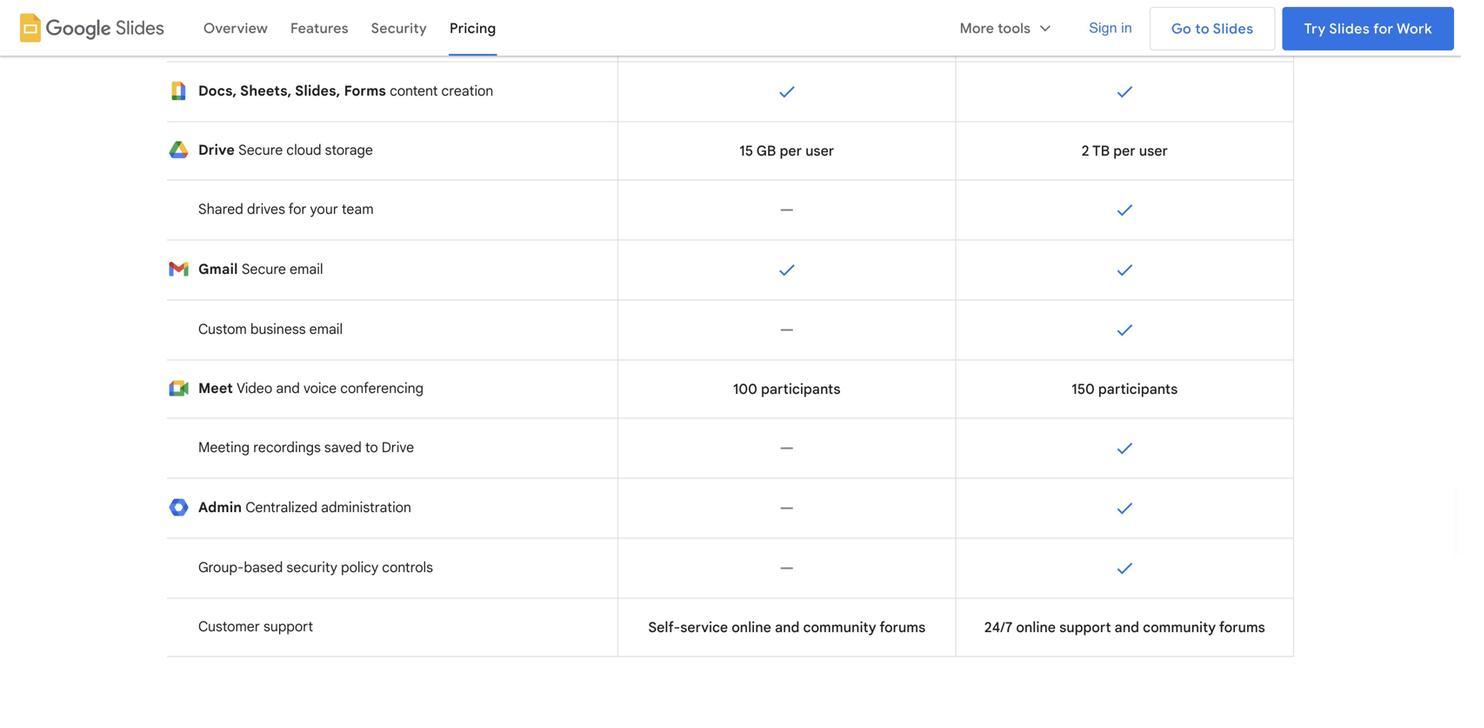 Task type: vqa. For each thing, say whether or not it's contained in the screenshot.


Task type: locate. For each thing, give the bounding box(es) containing it.
1 community from the left
[[803, 619, 876, 636]]

controls
[[382, 559, 433, 576]]

your
[[310, 200, 338, 218]]

0 horizontal spatial slides
[[116, 16, 164, 39]]

slides
[[116, 16, 164, 39], [1213, 20, 1254, 37], [1329, 20, 1370, 37]]

participants right 150 on the bottom
[[1098, 380, 1178, 398]]

user for 15 gb per user
[[805, 142, 834, 160]]

secure left cloud
[[238, 141, 283, 159]]

admin
[[198, 499, 242, 516]]

remove for team
[[776, 200, 797, 220]]

per for tb
[[1113, 142, 1135, 160]]

1 remove from the top
[[776, 200, 797, 220]]

online
[[732, 619, 771, 636], [1016, 619, 1056, 636]]

more
[[960, 20, 994, 37]]

online right service
[[732, 619, 771, 636]]

forms
[[344, 82, 386, 100]]

tools
[[998, 20, 1031, 37]]

email down your
[[290, 260, 323, 278]]

per for gb
[[780, 142, 802, 160]]

security link
[[360, 7, 438, 49]]

1 horizontal spatial drive
[[382, 439, 414, 456]]

1 horizontal spatial user
[[1139, 142, 1168, 160]]

support right customer
[[263, 618, 313, 635]]

email
[[290, 260, 323, 278], [309, 320, 343, 338]]

secure right gmail
[[242, 260, 286, 278]]

1 horizontal spatial community
[[1143, 619, 1216, 636]]

2 horizontal spatial slides
[[1329, 20, 1370, 37]]

drive secure cloud storage
[[198, 141, 373, 159]]

0 horizontal spatial forums
[[880, 619, 925, 636]]

1 horizontal spatial support
[[1059, 619, 1111, 636]]

for left your
[[288, 200, 306, 218]]

5 remove from the top
[[776, 558, 797, 579]]

1 vertical spatial to
[[365, 439, 378, 456]]

try slides for work link
[[1282, 7, 1454, 50]]

0 horizontal spatial support
[[263, 618, 313, 635]]

to right go
[[1195, 20, 1210, 37]]

1 horizontal spatial per
[[1113, 142, 1135, 160]]

secure for 15 gb per user
[[238, 141, 283, 159]]

plans
[[1140, 11, 1176, 28]]

self-
[[648, 619, 680, 636]]

0 horizontal spatial per
[[780, 142, 802, 160]]

2 user from the left
[[1139, 142, 1168, 160]]

participants right 100
[[761, 380, 840, 398]]

user right "gb"
[[805, 142, 834, 160]]

0 vertical spatial to
[[1195, 20, 1210, 37]]

per right tb
[[1113, 142, 1135, 160]]

see more plans
[[1073, 11, 1176, 28]]

based
[[244, 559, 283, 576]]

sign
[[1089, 20, 1117, 36]]

team
[[342, 200, 374, 218]]

support
[[263, 618, 313, 635], [1059, 619, 1111, 636]]

1 horizontal spatial participants
[[1098, 380, 1178, 398]]

customer support
[[198, 618, 313, 635]]

0 vertical spatial email
[[290, 260, 323, 278]]

2
[[1082, 142, 1089, 160]]

community for online
[[803, 619, 876, 636]]

1 per from the left
[[780, 142, 802, 160]]

100
[[733, 380, 757, 398]]

to right saved
[[365, 439, 378, 456]]

security
[[371, 20, 427, 37]]

try
[[1304, 20, 1326, 37]]

0 horizontal spatial online
[[732, 619, 771, 636]]

3 remove from the top
[[776, 438, 797, 459]]

2 tb per user
[[1082, 142, 1168, 160]]

for inside try slides for work link
[[1373, 20, 1394, 37]]

0 horizontal spatial drive
[[198, 141, 235, 159]]

service
[[680, 619, 728, 636]]

0 vertical spatial for
[[1373, 20, 1394, 37]]

participants for 150 participants
[[1098, 380, 1178, 398]]

support right 24/7
[[1059, 619, 1111, 636]]

docs, sheets, slides, forms content creation
[[198, 82, 493, 100]]

0 horizontal spatial community
[[803, 619, 876, 636]]

shared drives for your team
[[198, 200, 374, 218]]

list
[[173, 0, 1079, 56]]

done
[[776, 81, 797, 102], [1114, 81, 1135, 102], [1114, 200, 1135, 220], [776, 260, 797, 280], [1114, 260, 1135, 280], [1114, 320, 1135, 340], [1114, 438, 1135, 459], [1114, 498, 1135, 519], [1114, 558, 1135, 579]]

1 vertical spatial for
[[288, 200, 306, 218]]

0 vertical spatial secure
[[238, 141, 283, 159]]

100 participants
[[733, 380, 840, 398]]

sheets,
[[240, 82, 292, 100]]

1 vertical spatial email
[[309, 320, 343, 338]]

forums
[[880, 619, 925, 636], [1219, 619, 1265, 636]]

2 participants from the left
[[1098, 380, 1178, 398]]

2 horizontal spatial and
[[1114, 619, 1139, 636]]

per
[[780, 142, 802, 160], [1113, 142, 1135, 160]]

1 forums from the left
[[880, 619, 925, 636]]

0 horizontal spatial to
[[365, 439, 378, 456]]

1 user from the left
[[805, 142, 834, 160]]

participants for 100 participants
[[761, 380, 840, 398]]

0 horizontal spatial for
[[288, 200, 306, 218]]

forums for 24/7 online support and community forums
[[1219, 619, 1265, 636]]

1 participants from the left
[[761, 380, 840, 398]]

for for work
[[1373, 20, 1394, 37]]

for for your
[[288, 200, 306, 218]]

list containing overview
[[173, 0, 1079, 56]]

pricing
[[450, 20, 496, 37]]

1 horizontal spatial online
[[1016, 619, 1056, 636]]

drive
[[198, 141, 235, 159], [382, 439, 414, 456]]

0 horizontal spatial user
[[805, 142, 834, 160]]

user for 2 tb per user
[[1139, 142, 1168, 160]]

1 horizontal spatial and
[[775, 619, 800, 636]]

and
[[276, 380, 300, 397], [775, 619, 800, 636], [1114, 619, 1139, 636]]

150
[[1072, 380, 1095, 398]]

and for 24/7 online support and community forums
[[1114, 619, 1139, 636]]

1 vertical spatial secure
[[242, 260, 286, 278]]

cloud
[[286, 141, 321, 159]]

remove for controls
[[776, 558, 797, 579]]

remove
[[776, 200, 797, 220], [776, 320, 797, 340], [776, 438, 797, 459], [776, 498, 797, 519], [776, 558, 797, 579]]

15
[[739, 142, 753, 160]]

1 horizontal spatial forums
[[1219, 619, 1265, 636]]

recordings
[[253, 439, 321, 456]]

drive right saved
[[382, 439, 414, 456]]

community
[[803, 619, 876, 636], [1143, 619, 1216, 636]]

conferencing
[[340, 380, 424, 397]]

participants
[[761, 380, 840, 398], [1098, 380, 1178, 398]]

for
[[1373, 20, 1394, 37], [288, 200, 306, 218]]

online right 24/7
[[1016, 619, 1056, 636]]

meeting
[[198, 439, 250, 456]]

email right business
[[309, 320, 343, 338]]

2 forums from the left
[[1219, 619, 1265, 636]]

user
[[805, 142, 834, 160], [1139, 142, 1168, 160]]

per right "gb"
[[780, 142, 802, 160]]

saved
[[324, 439, 362, 456]]

centralized
[[246, 499, 317, 516]]

2 per from the left
[[1113, 142, 1135, 160]]

1 horizontal spatial for
[[1373, 20, 1394, 37]]

to
[[1195, 20, 1210, 37], [365, 439, 378, 456]]

google drive image
[[168, 140, 190, 160]]

drive right google drive 'icon'
[[198, 141, 235, 159]]

tb
[[1092, 142, 1110, 160]]

secure
[[238, 141, 283, 159], [242, 260, 286, 278]]

2 community from the left
[[1143, 619, 1216, 636]]

more
[[1102, 11, 1136, 28]]

go to slides
[[1171, 20, 1254, 37]]

meet
[[198, 380, 233, 397]]

user right tb
[[1139, 142, 1168, 160]]

features link
[[279, 7, 360, 49]]

for left work at the right
[[1373, 20, 1394, 37]]

0 horizontal spatial participants
[[761, 380, 840, 398]]



Task type: describe. For each thing, give the bounding box(es) containing it.
custom
[[198, 320, 247, 338]]

2 online from the left
[[1016, 619, 1056, 636]]

remove for drive
[[776, 438, 797, 459]]

community for support
[[1143, 619, 1216, 636]]

storage
[[325, 141, 373, 159]]

15 gb per user
[[739, 142, 834, 160]]

pricing link
[[438, 7, 507, 49]]

docs,
[[198, 82, 237, 100]]

business
[[250, 320, 306, 338]]

group-
[[198, 559, 244, 576]]

and for self-service online and community forums
[[775, 619, 800, 636]]

go
[[1171, 20, 1192, 37]]

google gmail image
[[168, 259, 190, 280]]

0 horizontal spatial and
[[276, 380, 300, 397]]

google docs image
[[168, 80, 190, 101]]

slides,
[[295, 82, 340, 100]]

security
[[286, 559, 337, 576]]

voice
[[303, 380, 337, 397]]

more tools link
[[948, 7, 1065, 49]]

150 participants
[[1072, 380, 1178, 398]]

google meet image
[[168, 378, 190, 399]]

24/7 online support and community forums
[[984, 619, 1265, 636]]

forums for self-service online and community forums
[[880, 619, 925, 636]]

content
[[390, 82, 438, 100]]

policy
[[341, 559, 378, 576]]

email for gmail secure email
[[290, 260, 323, 278]]

1 horizontal spatial slides
[[1213, 20, 1254, 37]]

security administrations image
[[168, 497, 190, 518]]

see
[[1073, 11, 1098, 28]]

administration
[[321, 499, 411, 516]]

gmail secure email
[[198, 260, 323, 278]]

gmail
[[198, 260, 238, 278]]

drives
[[247, 200, 285, 218]]

secure for done
[[242, 260, 286, 278]]

email for custom business email
[[309, 320, 343, 338]]

customer
[[198, 618, 260, 635]]

0 vertical spatial drive
[[198, 141, 235, 159]]

2 remove from the top
[[776, 320, 797, 340]]

4 remove from the top
[[776, 498, 797, 519]]

meet video and voice conferencing
[[198, 380, 424, 397]]

1 horizontal spatial to
[[1195, 20, 1210, 37]]

more tools
[[960, 20, 1031, 37]]

try slides for work
[[1304, 20, 1432, 37]]

24px image
[[1038, 20, 1053, 36]]

work
[[1397, 20, 1432, 37]]

1 online from the left
[[732, 619, 771, 636]]

1 vertical spatial drive
[[382, 439, 414, 456]]

gb
[[756, 142, 776, 160]]

overview link
[[192, 7, 279, 49]]

self-service online and community forums
[[648, 619, 925, 636]]

shared
[[198, 200, 243, 218]]

features
[[290, 20, 349, 37]]

sign in link
[[1079, 7, 1143, 49]]

overview
[[203, 20, 268, 37]]

24/7
[[984, 619, 1013, 636]]

creation
[[441, 82, 493, 100]]

slides icon image
[[15, 12, 46, 43]]

in
[[1121, 20, 1132, 36]]

group-based security policy controls
[[198, 559, 433, 576]]

sign in
[[1089, 20, 1132, 36]]

meeting recordings saved to drive
[[198, 439, 414, 456]]

go to slides link
[[1150, 7, 1275, 50]]

admin centralized administration
[[198, 499, 411, 516]]

see more plans link
[[1073, 11, 1176, 28]]

slides link
[[7, 7, 172, 49]]

custom business email
[[198, 320, 343, 338]]

video
[[237, 380, 272, 397]]



